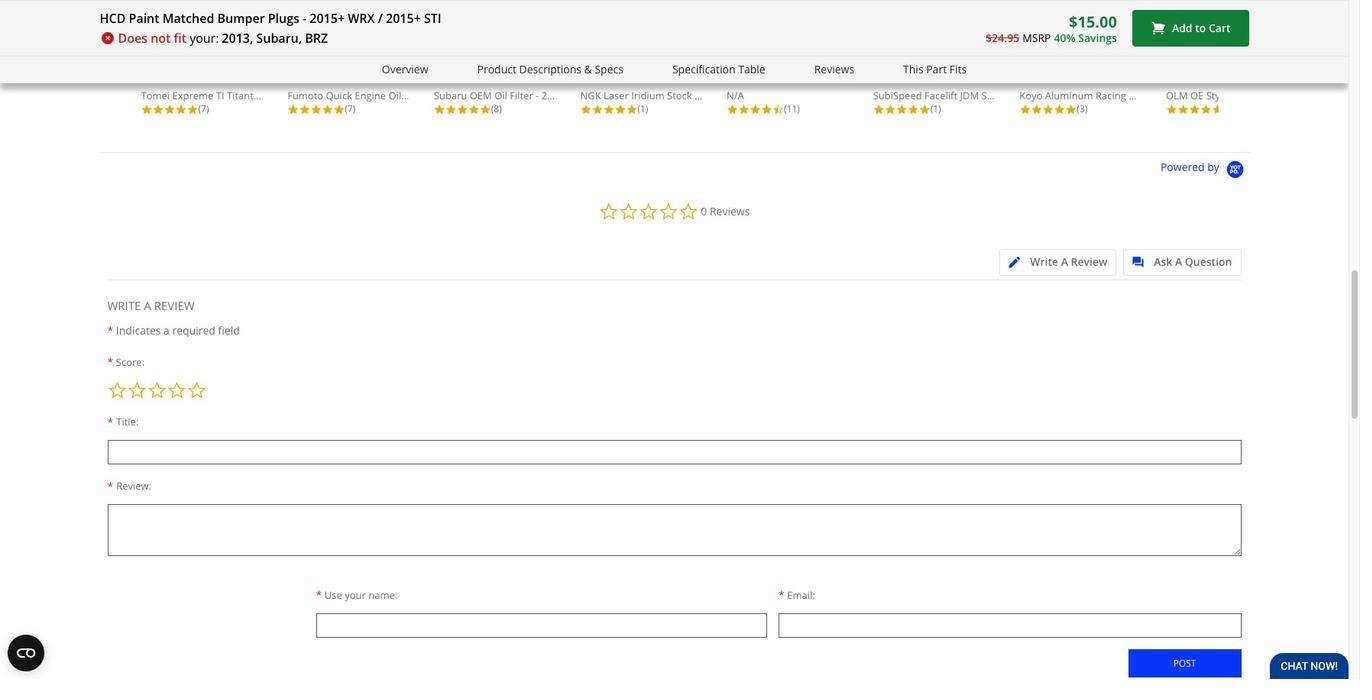 Task type: locate. For each thing, give the bounding box(es) containing it.
write
[[107, 298, 141, 314]]

fumoto quick engine oil drain valve... link
[[287, 0, 464, 103]]

18 star image from the left
[[1066, 104, 1077, 116]]

koyo
[[1020, 89, 1043, 103]]

a for ask
[[1175, 255, 1182, 269]]

1 7 total reviews element from the left
[[141, 103, 263, 116]]

bumper
[[217, 10, 265, 27]]

* for * score:
[[107, 355, 113, 369]]

a for write
[[144, 298, 151, 314]]

oe
[[1191, 89, 1204, 103]]

* for * title:
[[107, 415, 113, 430]]

(2)
[[1223, 103, 1234, 116]]

1 horizontal spatial 7 total reviews element
[[287, 103, 410, 116]]

17 star image from the left
[[1166, 104, 1178, 116]]

tomei
[[141, 89, 170, 103]]

14 star image from the left
[[885, 104, 896, 116]]

score 3 radio
[[147, 381, 167, 401]]

40%
[[1054, 30, 1076, 45]]

product descriptions & specs
[[477, 62, 624, 76]]

ngk laser iridium stock heat range...
[[580, 89, 756, 103]]

name:
[[369, 589, 398, 602]]

* left score:
[[107, 355, 113, 369]]

11 star image from the left
[[750, 104, 761, 116]]

* left the "email:"
[[779, 588, 785, 602]]

2 star image from the left
[[152, 104, 164, 116]]

(1) left jdm
[[931, 103, 941, 116]]

0 vertical spatial reviews
[[814, 62, 854, 76]]

table
[[738, 62, 765, 76]]

15 star image from the left
[[896, 104, 908, 116]]

* left indicates
[[107, 324, 113, 338]]

2015+ right /
[[386, 10, 421, 27]]

review
[[1071, 255, 1108, 269]]

(7)
[[198, 103, 209, 116], [345, 103, 355, 116]]

&
[[584, 62, 592, 76]]

*
[[107, 324, 113, 338], [107, 355, 113, 369], [107, 415, 113, 430], [107, 479, 113, 494], [316, 588, 322, 602], [779, 588, 785, 602]]

stock
[[667, 89, 692, 103]]

1 horizontal spatial a
[[1061, 255, 1068, 269]]

use
[[325, 589, 342, 602]]

4 star image from the left
[[322, 104, 333, 116]]

7 total reviews element
[[141, 103, 263, 116], [287, 103, 410, 116]]

write a review
[[107, 298, 195, 314]]

16 star image from the left
[[1054, 104, 1066, 116]]

add to cart button
[[1132, 10, 1249, 47]]

2 oil from the left
[[495, 89, 507, 103]]

ask a question button
[[1123, 249, 1241, 276]]

titantium
[[227, 89, 271, 103]]

1 (7) from the left
[[198, 103, 209, 116]]

* left title:
[[107, 415, 113, 430]]

8 star image from the left
[[480, 104, 491, 116]]

4 star image from the left
[[175, 104, 187, 116]]

subaru
[[434, 89, 467, 103]]

1 total reviews element
[[580, 103, 703, 116], [873, 103, 996, 116]]

subispeed facelift jdm style... link
[[873, 0, 1011, 103]]

ti
[[216, 89, 224, 103]]

0 horizontal spatial ...
[[1174, 89, 1182, 103]]

oil right oem
[[495, 89, 507, 103]]

star image
[[187, 104, 198, 116], [287, 104, 299, 116], [310, 104, 322, 116], [322, 104, 333, 116], [333, 104, 345, 116], [434, 104, 445, 116], [457, 104, 468, 116], [480, 104, 491, 116], [580, 104, 592, 116], [603, 104, 615, 116], [615, 104, 626, 116], [626, 104, 638, 116], [761, 104, 773, 116], [885, 104, 896, 116], [896, 104, 908, 116], [1031, 104, 1043, 116], [1043, 104, 1054, 116], [1066, 104, 1077, 116], [1189, 104, 1201, 116], [1201, 104, 1212, 116], [1212, 104, 1223, 116]]

oil left "drain"
[[389, 89, 401, 103]]

* left review:
[[107, 479, 113, 494]]

0 horizontal spatial oil
[[389, 89, 401, 103]]

0 horizontal spatial 7 total reviews element
[[141, 103, 263, 116]]

0 horizontal spatial a
[[144, 298, 151, 314]]

hcd
[[100, 10, 126, 27]]

1 horizontal spatial oil
[[495, 89, 507, 103]]

20 star image from the left
[[1201, 104, 1212, 116]]

cart
[[1209, 21, 1231, 35]]

1 star image from the left
[[187, 104, 198, 116]]

by
[[1208, 160, 1220, 175]]

/
[[378, 10, 383, 27]]

1 vertical spatial reviews
[[710, 204, 750, 219]]

2 (1) from the left
[[931, 103, 941, 116]]

wrx left /
[[348, 10, 375, 27]]

msrp
[[1023, 30, 1051, 45]]

a right ask
[[1175, 255, 1182, 269]]

does
[[118, 30, 147, 47]]

subaru oem oil filter - 2015+ wrx link
[[434, 0, 594, 103]]

1 horizontal spatial 1 total reviews element
[[873, 103, 996, 116]]

a right write
[[144, 298, 151, 314]]

1 total reviews element down this part fits link
[[873, 103, 996, 116]]

1 oil from the left
[[389, 89, 401, 103]]

reviews up 11 total reviews element
[[814, 62, 854, 76]]

laser
[[604, 89, 629, 103]]

wrx down "&"
[[573, 89, 594, 103]]

2015+ inside subaru oem oil filter - 2015+ wrx link
[[542, 89, 570, 103]]

1 (1) from the left
[[638, 103, 648, 116]]

overview link
[[382, 61, 428, 79]]

- right guards
[[1290, 89, 1293, 103]]

0 horizontal spatial (1)
[[638, 103, 648, 116]]

* for * indicates a required field
[[107, 324, 113, 338]]

a inside write a review tab panel
[[144, 298, 151, 314]]

aluminum
[[1045, 89, 1093, 103]]

style
[[1206, 89, 1228, 103]]

jdm
[[960, 89, 979, 103]]

10 star image from the left
[[603, 104, 615, 116]]

Email: field
[[779, 614, 1241, 638]]

1 total reviews element for laser
[[580, 103, 703, 116]]

a inside write a review dropdown button
[[1061, 255, 1068, 269]]

heat
[[695, 89, 717, 103]]

specification
[[672, 62, 736, 76]]

style...
[[982, 89, 1011, 103]]

matched
[[163, 10, 214, 27]]

15 star image from the left
[[1020, 104, 1031, 116]]

None button
[[1128, 650, 1241, 678]]

11 total reviews element
[[727, 103, 849, 116]]

1 total reviews element for facelift
[[873, 103, 996, 116]]

star image
[[141, 104, 152, 116], [152, 104, 164, 116], [164, 104, 175, 116], [175, 104, 187, 116], [299, 104, 310, 116], [445, 104, 457, 116], [468, 104, 480, 116], [592, 104, 603, 116], [727, 104, 738, 116], [738, 104, 750, 116], [750, 104, 761, 116], [873, 104, 885, 116], [908, 104, 919, 116], [919, 104, 931, 116], [1020, 104, 1031, 116], [1054, 104, 1066, 116], [1166, 104, 1178, 116], [1178, 104, 1189, 116]]

0 vertical spatial wrx
[[348, 10, 375, 27]]

21 star image from the left
[[1212, 104, 1223, 116]]

0 horizontal spatial (7)
[[198, 103, 209, 116]]

(1) right laser
[[638, 103, 648, 116]]

1 1 total reviews element from the left
[[580, 103, 703, 116]]

- right radiator
[[1171, 89, 1174, 103]]

range...
[[719, 89, 756, 103]]

... right guards
[[1293, 89, 1301, 103]]

drain
[[404, 89, 429, 103]]

* email:
[[779, 588, 815, 602]]

radiator
[[1129, 89, 1168, 103]]

review:
[[116, 479, 151, 493]]

... left the oe
[[1174, 89, 1182, 103]]

reviews right 0
[[710, 204, 750, 219]]

2 total reviews element
[[1166, 103, 1288, 116]]

a right write in the right of the page
[[1061, 255, 1068, 269]]

ngk laser iridium stock heat range... link
[[580, 0, 756, 103]]

add to cart
[[1172, 21, 1231, 35]]

* score:
[[107, 355, 144, 369]]

field
[[218, 324, 240, 338]]

1 horizontal spatial (1)
[[931, 103, 941, 116]]

fumoto quick engine oil drain valve...
[[287, 89, 464, 103]]

2 7 total reviews element from the left
[[287, 103, 410, 116]]

(7) left "ti"
[[198, 103, 209, 116]]

0 horizontal spatial 1 total reviews element
[[580, 103, 703, 116]]

0 horizontal spatial 2015+
[[310, 10, 345, 27]]

(7) right back... on the left top of the page
[[345, 103, 355, 116]]

back...
[[293, 89, 322, 103]]

2015+ down product descriptions & specs link
[[542, 89, 570, 103]]

6 star image from the left
[[434, 104, 445, 116]]

a inside ask a question dropdown button
[[1175, 255, 1182, 269]]

1 vertical spatial wrx
[[573, 89, 594, 103]]

add
[[1172, 21, 1193, 35]]

10 star image from the left
[[738, 104, 750, 116]]

1 horizontal spatial 2015+
[[386, 10, 421, 27]]

oil
[[389, 89, 401, 103], [495, 89, 507, 103]]

1 total reviews element down specs
[[580, 103, 703, 116]]

wrx
[[348, 10, 375, 27], [573, 89, 594, 103]]

write a review
[[1030, 255, 1108, 269]]

cat-
[[274, 89, 293, 103]]

2 1 total reviews element from the left
[[873, 103, 996, 116]]

guards
[[1254, 89, 1288, 103]]

engine
[[355, 89, 386, 103]]

2 (7) from the left
[[345, 103, 355, 116]]

2 horizontal spatial 2015+
[[542, 89, 570, 103]]

subaru oem oil filter - 2015+ wrx
[[434, 89, 594, 103]]

...
[[1174, 89, 1182, 103], [1293, 89, 1301, 103]]

2015+ up brz
[[310, 10, 345, 27]]

16 star image from the left
[[1031, 104, 1043, 116]]

2 horizontal spatial a
[[1175, 255, 1182, 269]]

1 horizontal spatial (7)
[[345, 103, 355, 116]]

$15.00 $24.95 msrp 40% savings
[[986, 11, 1117, 45]]

this part fits link
[[903, 61, 967, 79]]

13 star image from the left
[[761, 104, 773, 116]]

1 horizontal spatial ...
[[1293, 89, 1301, 103]]

0 horizontal spatial reviews
[[710, 204, 750, 219]]

1 ... from the left
[[1174, 89, 1182, 103]]

1 star image from the left
[[141, 104, 152, 116]]

* left use
[[316, 588, 322, 602]]

14 star image from the left
[[919, 104, 931, 116]]

5 star image from the left
[[333, 104, 345, 116]]

2015+
[[310, 10, 345, 27], [386, 10, 421, 27], [542, 89, 570, 103]]

tomei expreme ti titantium cat-back...
[[141, 89, 322, 103]]

12 star image from the left
[[873, 104, 885, 116]]

powered by link
[[1161, 160, 1249, 180]]



Task type: vqa. For each thing, say whether or not it's contained in the screenshot.
Crosstrek
no



Task type: describe. For each thing, give the bounding box(es) containing it.
(7) for quick
[[345, 103, 355, 116]]

2 star image from the left
[[287, 104, 299, 116]]

ngk
[[580, 89, 601, 103]]

question
[[1185, 255, 1232, 269]]

3 star image from the left
[[310, 104, 322, 116]]

* review:
[[107, 479, 151, 494]]

(7) for expreme
[[198, 103, 209, 116]]

score 5 radio
[[187, 381, 207, 401]]

17 star image from the left
[[1043, 104, 1054, 116]]

facelift
[[925, 89, 958, 103]]

rain
[[1231, 89, 1251, 103]]

0 horizontal spatial wrx
[[348, 10, 375, 27]]

title:
[[116, 415, 139, 429]]

overview
[[382, 62, 428, 76]]

* for * use your name:
[[316, 588, 322, 602]]

18 star image from the left
[[1178, 104, 1189, 116]]

ask a question
[[1154, 255, 1232, 269]]

score 4 radio
[[167, 381, 187, 401]]

specs
[[595, 62, 624, 76]]

dialog image
[[1133, 257, 1152, 269]]

descriptions
[[519, 62, 582, 76]]

Use your name: field
[[316, 614, 767, 638]]

score:
[[116, 356, 144, 369]]

racing
[[1096, 89, 1126, 103]]

expreme
[[172, 89, 214, 103]]

half star image
[[773, 104, 784, 116]]

2013,
[[222, 30, 253, 47]]

this part fits
[[903, 62, 967, 76]]

subispeed facelift jdm style...
[[873, 89, 1011, 103]]

2 ... from the left
[[1293, 89, 1301, 103]]

7 total reviews element for expreme
[[141, 103, 263, 116]]

product descriptions & specs link
[[477, 61, 624, 79]]

your:
[[190, 30, 219, 47]]

olm
[[1166, 89, 1188, 103]]

$24.95
[[986, 30, 1020, 45]]

7 total reviews element for quick
[[287, 103, 410, 116]]

(8)
[[491, 103, 502, 116]]

score 1 radio
[[107, 381, 127, 401]]

6 star image from the left
[[445, 104, 457, 116]]

13 star image from the left
[[908, 104, 919, 116]]

quick
[[326, 89, 352, 103]]

5 star image from the left
[[299, 104, 310, 116]]

11 star image from the left
[[615, 104, 626, 116]]

subispeed
[[873, 89, 922, 103]]

- right filter in the top left of the page
[[536, 89, 539, 103]]

open widget image
[[8, 635, 44, 672]]

none button inside write a review tab panel
[[1128, 650, 1241, 678]]

n/a
[[727, 89, 744, 103]]

email:
[[787, 589, 815, 602]]

8 total reviews element
[[434, 103, 556, 116]]

write no frame image
[[1009, 257, 1028, 269]]

product
[[477, 62, 517, 76]]

powered by
[[1161, 160, 1222, 175]]

n/a link
[[727, 0, 849, 103]]

score 2 radio
[[127, 381, 147, 401]]

* for * review:
[[107, 479, 113, 494]]

oem
[[470, 89, 492, 103]]

reviews link
[[814, 61, 854, 79]]

3 star image from the left
[[164, 104, 175, 116]]

- right "plugs"
[[303, 10, 307, 27]]

(3)
[[1077, 103, 1088, 116]]

fit
[[174, 30, 187, 47]]

Review: text field
[[107, 505, 1241, 557]]

write a review button
[[1000, 249, 1117, 276]]

write a review tab panel
[[107, 280, 1241, 679]]

specification table link
[[672, 61, 765, 79]]

8 star image from the left
[[592, 104, 603, 116]]

19 star image from the left
[[1189, 104, 1201, 116]]

paint
[[129, 10, 159, 27]]

Title: field
[[107, 440, 1241, 465]]

specification table
[[672, 62, 765, 76]]

plugs
[[268, 10, 299, 27]]

valve...
[[432, 89, 464, 103]]

0 reviews
[[701, 204, 750, 219]]

1 horizontal spatial wrx
[[573, 89, 594, 103]]

7 star image from the left
[[468, 104, 480, 116]]

* title:
[[107, 415, 139, 430]]

brz
[[305, 30, 328, 47]]

$15.00
[[1069, 11, 1117, 32]]

koyo aluminum racing radiator -...
[[1020, 89, 1182, 103]]

tomei expreme ti titantium cat-back... link
[[141, 0, 322, 103]]

to
[[1195, 21, 1206, 35]]

does not fit your: 2013, subaru, brz
[[118, 30, 328, 47]]

subaru,
[[256, 30, 302, 47]]

koyo aluminum racing radiator -... link
[[1020, 0, 1182, 103]]

not
[[151, 30, 171, 47]]

indicates
[[116, 324, 161, 338]]

iridium
[[631, 89, 665, 103]]

this
[[903, 62, 924, 76]]

olm oe style rain guards -... link
[[1166, 0, 1301, 103]]

fits
[[950, 62, 967, 76]]

12 star image from the left
[[626, 104, 638, 116]]

9 star image from the left
[[727, 104, 738, 116]]

1 horizontal spatial reviews
[[814, 62, 854, 76]]

a
[[164, 324, 170, 338]]

(1) for facelift
[[931, 103, 941, 116]]

7 star image from the left
[[457, 104, 468, 116]]

9 star image from the left
[[580, 104, 592, 116]]

review
[[154, 298, 195, 314]]

part
[[926, 62, 947, 76]]

3 total reviews element
[[1020, 103, 1142, 116]]

(1) for laser
[[638, 103, 648, 116]]

filter
[[510, 89, 533, 103]]

* for * email:
[[779, 588, 785, 602]]

olm oe style rain guards -...
[[1166, 89, 1301, 103]]

a for write
[[1061, 255, 1068, 269]]

0
[[701, 204, 707, 219]]

* use your name:
[[316, 588, 398, 602]]

* indicates a required field
[[107, 324, 240, 338]]

hcd paint matched bumper plugs - 2015+ wrx / 2015+ sti
[[100, 10, 441, 27]]



